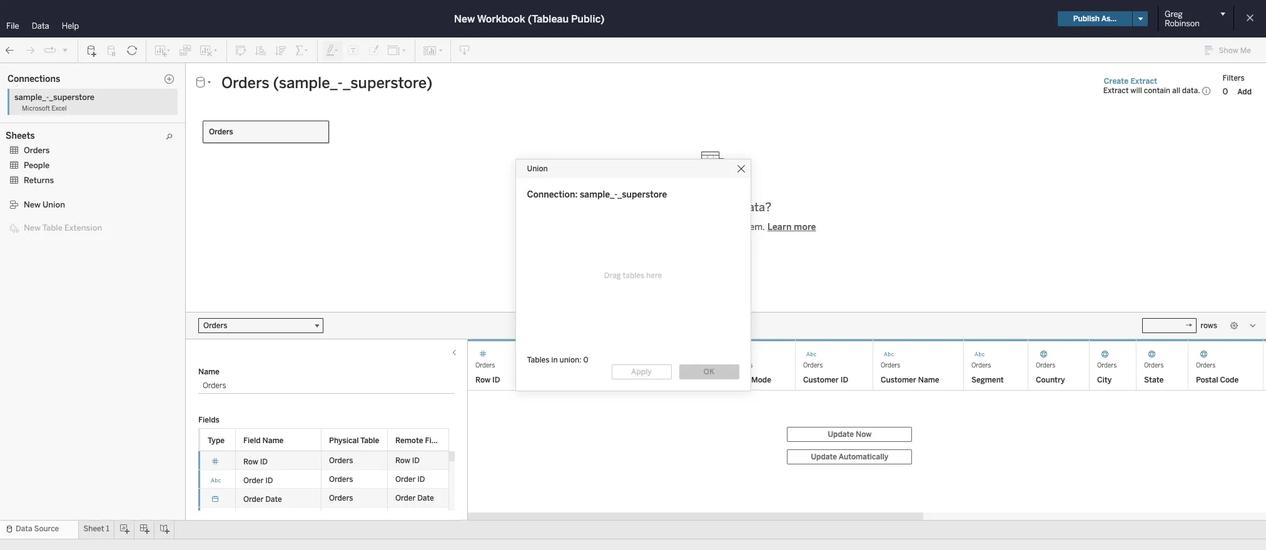 Task type: locate. For each thing, give the bounding box(es) containing it.
0 horizontal spatial tables
[[623, 272, 645, 280]]

0 right union:
[[584, 356, 589, 365]]

sample_-
[[14, 93, 49, 102], [16, 98, 48, 107], [580, 190, 618, 200]]

1 vertical spatial new
[[24, 200, 41, 210]]

undo image
[[4, 44, 16, 57]]

new down returns
[[24, 200, 41, 210]]

update for update now
[[828, 430, 854, 439]]

pause auto updates image
[[106, 44, 118, 57]]

1 horizontal spatial extract
[[1131, 77, 1158, 85]]

row group
[[198, 452, 449, 551]]

1 horizontal spatial sheet
[[249, 112, 283, 129]]

union dialog
[[516, 160, 751, 391]]

extract down create on the right top of the page
[[1104, 86, 1129, 95]]

tables
[[657, 222, 682, 233], [623, 272, 645, 280]]

0 vertical spatial sheet
[[249, 112, 283, 129]]

field right type
[[243, 437, 261, 445]]

city down the people
[[32, 174, 46, 183]]

publish as...
[[1074, 14, 1117, 23]]

1 horizontal spatial grid
[[468, 340, 1267, 521]]

0 vertical spatial sheet 1
[[249, 112, 294, 129]]

1 right source
[[106, 525, 109, 534]]

field right "remote"
[[425, 437, 443, 445]]

union
[[527, 165, 548, 173], [43, 200, 65, 210]]

3 row from the top
[[198, 489, 449, 508]]

1 horizontal spatial 0
[[1223, 87, 1229, 96]]

update now button
[[788, 427, 913, 442]]

0 vertical spatial tables
[[657, 222, 682, 233]]

order id
[[32, 240, 62, 248], [396, 475, 425, 484], [243, 477, 273, 485]]

in
[[552, 356, 558, 365]]

1 horizontal spatial drag
[[635, 222, 655, 233]]

sample_-_superstore microsoft excel
[[14, 93, 95, 113]]

_superstore inside sample_-_superstore microsoft excel
[[49, 93, 95, 102]]

sample_- inside union dialog
[[580, 190, 618, 200]]

1 vertical spatial more
[[794, 222, 817, 233]]

0 vertical spatial update
[[828, 430, 854, 439]]

1 horizontal spatial city
[[1098, 376, 1112, 385]]

1 vertical spatial extract
[[1104, 86, 1129, 95]]

greg
[[1165, 9, 1183, 19]]

tooltip
[[174, 219, 196, 227]]

0 vertical spatial new
[[454, 13, 475, 25]]

grid
[[468, 340, 1267, 521], [198, 428, 466, 551]]

4 row from the top
[[198, 508, 449, 527]]

2 row from the top
[[198, 470, 449, 489]]

sheet 1 right source
[[83, 525, 109, 534]]

rows
[[1201, 321, 1218, 330]]

city
[[32, 174, 46, 183], [1098, 376, 1112, 385]]

1 vertical spatial tables
[[623, 272, 645, 280]]

(sample_-
[[41, 85, 76, 94]]

0 vertical spatial union
[[527, 165, 548, 173]]

update inside button
[[828, 430, 854, 439]]

0 vertical spatial extract
[[1131, 77, 1158, 85]]

0 vertical spatial 1
[[286, 112, 294, 129]]

table for new
[[42, 223, 63, 233]]

1 vertical spatial data
[[8, 67, 26, 76]]

0 horizontal spatial customer name
[[32, 213, 90, 222]]

union up new table extension
[[43, 200, 65, 210]]

redo image
[[24, 44, 36, 57]]

2 vertical spatial new
[[24, 223, 41, 233]]

None text field
[[217, 73, 1093, 93], [1143, 318, 1197, 333], [217, 73, 1093, 93], [1143, 318, 1197, 333]]

1 horizontal spatial tables
[[527, 356, 550, 365]]

0 horizontal spatial union
[[43, 200, 65, 210]]

swap rows and columns image
[[235, 44, 247, 57]]

sheet 1 down rows
[[249, 112, 294, 129]]

tables down sheets
[[11, 146, 36, 155]]

connection:
[[527, 190, 578, 200]]

1 horizontal spatial table
[[361, 437, 379, 445]]

1 horizontal spatial customer name
[[881, 376, 940, 385]]

sheets
[[6, 131, 35, 141]]

state
[[1145, 376, 1164, 385]]

tables for tables in union: 0
[[527, 356, 550, 365]]

country
[[32, 187, 61, 196], [1036, 376, 1066, 385]]

row group containing orders
[[198, 452, 449, 551]]

excel
[[52, 105, 67, 113]]

1 horizontal spatial here
[[685, 222, 703, 233]]

union up connection:
[[527, 165, 548, 173]]

0 vertical spatial 0
[[1223, 87, 1229, 96]]

sample_- right connection:
[[580, 190, 618, 200]]

0 horizontal spatial tables
[[11, 146, 36, 155]]

name left segment
[[919, 376, 940, 385]]

1 vertical spatial drag
[[604, 272, 621, 280]]

create extract link
[[1104, 76, 1159, 86]]

order id down new table extension
[[32, 240, 62, 248]]

here
[[685, 222, 703, 233], [647, 272, 662, 280]]

0 horizontal spatial more
[[711, 201, 739, 214]]

update automatically
[[811, 453, 889, 462]]

0 vertical spatial table
[[42, 223, 63, 233]]

extract
[[1131, 77, 1158, 85], [1104, 86, 1129, 95]]

0 horizontal spatial extract
[[1104, 86, 1129, 95]]

order id down "remote"
[[396, 475, 425, 484]]

size
[[178, 184, 191, 192]]

connection: sample_-_superstore
[[527, 190, 667, 200]]

2 horizontal spatial row id
[[476, 376, 500, 385]]

1 horizontal spatial union
[[527, 165, 548, 173]]

physical table
[[329, 437, 379, 445]]

union:
[[560, 356, 582, 365]]

grid containing type
[[198, 428, 466, 551]]

more up drag tables here to relate them. learn more at top right
[[711, 201, 739, 214]]

1 vertical spatial sheet
[[83, 525, 104, 534]]

table
[[42, 223, 63, 233], [361, 437, 379, 445]]

table down customer id
[[42, 223, 63, 233]]

highlight image
[[325, 44, 340, 57]]

publish as... button
[[1058, 11, 1133, 26]]

name up the extension
[[69, 213, 90, 222]]

1 vertical spatial table
[[361, 437, 379, 445]]

apply
[[632, 368, 652, 377]]

0 inside union dialog
[[584, 356, 589, 365]]

0 vertical spatial drag
[[635, 222, 655, 233]]

sample_- for sample_-_superstore (copy)
[[16, 98, 48, 107]]

0
[[1223, 87, 1229, 96], [584, 356, 589, 365]]

1 vertical spatial update
[[811, 453, 837, 462]]

field name
[[243, 437, 284, 445]]

tables left in
[[527, 356, 550, 365]]

sheet 1
[[249, 112, 294, 129], [83, 525, 109, 534]]

0 horizontal spatial here
[[647, 272, 662, 280]]

sheet down rows
[[249, 112, 283, 129]]

update inside button
[[811, 453, 837, 462]]

ok button
[[679, 365, 739, 380]]

sample_- up microsoft
[[14, 93, 49, 102]]

1 vertical spatial city
[[1098, 376, 1112, 385]]

id
[[69, 200, 77, 209], [54, 240, 62, 248], [493, 376, 500, 385], [841, 376, 849, 385], [412, 457, 420, 465], [260, 458, 268, 467], [418, 475, 425, 484], [266, 477, 273, 485]]

1 vertical spatial here
[[647, 272, 662, 280]]

sample_- inside sample_-_superstore microsoft excel
[[14, 93, 49, 102]]

0 horizontal spatial sheet 1
[[83, 525, 109, 534]]

0 vertical spatial more
[[711, 201, 739, 214]]

data down the undo icon
[[8, 67, 26, 76]]

1 horizontal spatial tables
[[657, 222, 682, 233]]

data
[[32, 21, 49, 31], [8, 67, 26, 76], [16, 525, 32, 534]]

row
[[198, 452, 449, 470], [198, 470, 449, 489], [198, 489, 449, 508], [198, 508, 449, 527]]

1 vertical spatial tables
[[527, 356, 550, 365]]

orders
[[16, 85, 40, 94], [209, 128, 233, 136], [24, 146, 50, 155], [476, 362, 495, 370], [533, 362, 552, 370], [595, 362, 615, 370], [667, 362, 686, 370], [734, 362, 753, 370], [804, 362, 823, 370], [881, 362, 901, 370], [972, 362, 992, 370], [1036, 362, 1056, 370], [1098, 362, 1117, 370], [1145, 362, 1164, 370], [1197, 362, 1216, 370], [329, 457, 353, 465], [329, 475, 353, 484], [329, 494, 353, 503], [329, 513, 353, 522]]

drag tables here to relate them. learn more
[[635, 222, 817, 233]]

1 horizontal spatial row id
[[396, 457, 420, 465]]

more right learn
[[794, 222, 817, 233]]

1 horizontal spatial country
[[1036, 376, 1066, 385]]

data source
[[16, 525, 59, 534]]

duplicate image
[[179, 44, 192, 57]]

returns
[[24, 176, 54, 185]]

data left source
[[16, 525, 32, 534]]

order
[[32, 227, 52, 235], [32, 240, 52, 248], [595, 376, 616, 385], [396, 475, 416, 484], [243, 477, 264, 485], [396, 494, 416, 503], [243, 495, 264, 504]]

id inside orders customer id
[[841, 376, 849, 385]]

0 vertical spatial here
[[685, 222, 703, 233]]

0 horizontal spatial table
[[42, 223, 63, 233]]

here inside union dialog
[[647, 272, 662, 280]]

tables inside union dialog
[[527, 356, 550, 365]]

tables inside union dialog
[[623, 272, 645, 280]]

1 vertical spatial customer name
[[881, 376, 940, 385]]

0 horizontal spatial ship date
[[243, 514, 278, 523]]

drag
[[635, 222, 655, 233], [604, 272, 621, 280]]

sample_- for sample_-_superstore microsoft excel
[[14, 93, 49, 102]]

ship date
[[667, 376, 702, 385], [396, 513, 430, 522], [243, 514, 278, 523]]

orders state
[[1145, 362, 1164, 385]]

extract up will
[[1131, 77, 1158, 85]]

new for new union
[[24, 200, 41, 210]]

microsoft
[[22, 105, 50, 113]]

new for new table extension
[[24, 223, 41, 233]]

city left state
[[1098, 376, 1112, 385]]

customer name
[[32, 213, 90, 222], [881, 376, 940, 385]]

type
[[208, 437, 225, 445]]

0 horizontal spatial 0
[[584, 356, 589, 365]]

pages
[[144, 67, 165, 76]]

update down 'update now'
[[811, 453, 837, 462]]

1 vertical spatial union
[[43, 200, 65, 210]]

ok
[[704, 368, 715, 377]]

new up 'download' image
[[454, 13, 475, 25]]

update left now
[[828, 430, 854, 439]]

sheet right source
[[83, 525, 104, 534]]

update
[[828, 430, 854, 439], [811, 453, 837, 462]]

sample_- down connections at the top of page
[[16, 98, 48, 107]]

category
[[32, 161, 64, 170]]

drag inside union dialog
[[604, 272, 621, 280]]

_superstore for microsoft
[[49, 93, 95, 102]]

tables in union: 0
[[527, 356, 589, 365]]

table for physical
[[361, 437, 379, 445]]

1
[[286, 112, 294, 129], [106, 525, 109, 534]]

1 vertical spatial country
[[1036, 376, 1066, 385]]

1 vertical spatial 0
[[584, 356, 589, 365]]

0 horizontal spatial 1
[[106, 525, 109, 534]]

row id
[[476, 376, 500, 385], [396, 457, 420, 465], [243, 458, 268, 467]]

0 vertical spatial customer name
[[32, 213, 90, 222]]

1 horizontal spatial field
[[425, 437, 443, 445]]

0 vertical spatial country
[[32, 187, 61, 196]]

data up replay animation icon at the top left of page
[[32, 21, 49, 31]]

table right physical
[[361, 437, 379, 445]]

new worksheet image
[[154, 44, 171, 57]]

date
[[54, 227, 71, 235], [618, 376, 634, 385], [685, 376, 702, 385], [418, 494, 434, 503], [266, 495, 282, 504], [413, 513, 430, 522], [261, 514, 278, 523]]

all
[[1173, 86, 1181, 95]]

order date
[[32, 227, 71, 235], [595, 376, 634, 385], [396, 494, 434, 503], [243, 495, 282, 504]]

0 horizontal spatial order id
[[32, 240, 62, 248]]

clear sheet image
[[199, 44, 219, 57]]

new data source image
[[86, 44, 98, 57]]

sample_-_superstore (copy)
[[16, 98, 114, 107]]

0 horizontal spatial field
[[243, 437, 261, 445]]

1 down columns
[[286, 112, 294, 129]]

sheet
[[249, 112, 283, 129], [83, 525, 104, 534]]

0 down "filters"
[[1223, 87, 1229, 96]]

new
[[454, 13, 475, 25], [24, 200, 41, 210], [24, 223, 41, 233]]

new down new union
[[24, 223, 41, 233]]

Name text field
[[198, 379, 455, 394]]

drag for drag tables here to relate them. learn more
[[635, 222, 655, 233]]

order id down field name
[[243, 477, 273, 485]]

1 vertical spatial 1
[[106, 525, 109, 534]]

file
[[6, 21, 19, 31]]

0 vertical spatial tables
[[11, 146, 36, 155]]

public)
[[571, 13, 605, 25]]

0 horizontal spatial drag
[[604, 272, 621, 280]]

grid containing row id
[[468, 340, 1267, 521]]

0 horizontal spatial grid
[[198, 428, 466, 551]]

0 vertical spatial city
[[32, 174, 46, 183]]



Task type: vqa. For each thing, say whether or not it's contained in the screenshot.


Task type: describe. For each thing, give the bounding box(es) containing it.
1 horizontal spatial sheet 1
[[249, 112, 294, 129]]

_superstore inside union dialog
[[618, 190, 667, 200]]

here for drag tables here
[[647, 272, 662, 280]]

update for update automatically
[[811, 453, 837, 462]]

rows
[[259, 88, 278, 97]]

publish
[[1074, 14, 1100, 23]]

extension
[[64, 223, 102, 233]]

1 field from the left
[[243, 437, 261, 445]]

(copy)
[[91, 98, 114, 107]]

contain
[[1145, 86, 1171, 95]]

refresh data source image
[[126, 44, 138, 57]]

orders postal code
[[1197, 362, 1239, 385]]

now
[[856, 430, 872, 439]]

1 horizontal spatial order id
[[243, 477, 273, 485]]

_superstore)
[[76, 85, 121, 94]]

1 horizontal spatial 1
[[286, 112, 294, 129]]

code
[[1221, 376, 1239, 385]]

drag for drag tables here
[[604, 272, 621, 280]]

tables for drag tables here
[[623, 272, 645, 280]]

apply button
[[612, 365, 672, 380]]

physical
[[329, 437, 359, 445]]

will
[[1131, 86, 1143, 95]]

show/hide cards image
[[423, 44, 443, 57]]

mode
[[752, 376, 772, 385]]

fields
[[198, 416, 220, 425]]

greg robinson
[[1165, 9, 1200, 28]]

customer id
[[32, 200, 77, 209]]

collapse image
[[115, 68, 122, 76]]

here for drag tables here to relate them. learn more
[[685, 222, 703, 233]]

union inside dialog
[[527, 165, 548, 173]]

remote
[[396, 437, 423, 445]]

new table extension
[[24, 223, 102, 233]]

new union
[[24, 200, 65, 210]]

2 horizontal spatial order id
[[396, 475, 425, 484]]

_superstore for (copy)
[[48, 98, 90, 107]]

1 horizontal spatial row
[[396, 457, 410, 465]]

analytics
[[58, 67, 93, 76]]

1 row from the top
[[198, 452, 449, 470]]

marks
[[144, 132, 166, 141]]

1 horizontal spatial ship date
[[396, 513, 430, 522]]

sort ascending image
[[255, 44, 267, 57]]

orders.region image
[[1264, 340, 1267, 390]]

fit image
[[387, 44, 407, 57]]

need
[[681, 201, 709, 214]]

sort descending image
[[275, 44, 287, 57]]

name right "remote"
[[444, 437, 466, 445]]

replay animation image
[[61, 46, 69, 54]]

0 vertical spatial data
[[32, 21, 49, 31]]

source
[[34, 525, 59, 534]]

totals image
[[295, 44, 310, 57]]

orders inside orders postal code
[[1197, 362, 1216, 370]]

name right type
[[263, 437, 284, 445]]

Search text field
[[4, 123, 85, 138]]

0 horizontal spatial country
[[32, 187, 61, 196]]

0 horizontal spatial sheet
[[83, 525, 104, 534]]

create
[[1105, 77, 1129, 85]]

new workbook (tableau public)
[[454, 13, 605, 25]]

as...
[[1102, 14, 1117, 23]]

segment
[[972, 376, 1004, 385]]

show me
[[1220, 46, 1252, 55]]

relate
[[716, 222, 739, 233]]

format workbook image
[[367, 44, 380, 57]]

them.
[[741, 222, 765, 233]]

connections
[[8, 74, 60, 84]]

to
[[705, 222, 714, 233]]

automatically
[[839, 453, 889, 462]]

remote field name
[[396, 437, 466, 445]]

download image
[[459, 44, 471, 57]]

2 horizontal spatial ship date
[[667, 376, 702, 385]]

add
[[1238, 87, 1252, 96]]

need more data?
[[681, 201, 772, 214]]

new for new workbook (tableau public)
[[454, 13, 475, 25]]

1 vertical spatial sheet 1
[[83, 525, 109, 534]]

ship mode
[[734, 376, 772, 385]]

people
[[24, 161, 50, 170]]

(tableau
[[528, 13, 569, 25]]

help
[[62, 21, 79, 31]]

me
[[1241, 46, 1252, 55]]

orders inside orders customer id
[[804, 362, 823, 370]]

data.
[[1183, 86, 1201, 95]]

2 vertical spatial data
[[16, 525, 32, 534]]

2 field from the left
[[425, 437, 443, 445]]

show labels image
[[347, 44, 360, 57]]

extract will contain all data.
[[1104, 86, 1201, 95]]

orders customer id
[[804, 362, 849, 385]]

filters
[[1223, 74, 1245, 82]]

learn more link
[[767, 221, 817, 233]]

0 horizontal spatial row
[[243, 458, 258, 467]]

drag tables here
[[604, 272, 662, 280]]

name up fields
[[198, 368, 220, 376]]

customer inside orders customer id
[[804, 376, 839, 385]]

add button
[[1232, 85, 1258, 98]]

workbook
[[477, 13, 526, 25]]

0 horizontal spatial city
[[32, 174, 46, 183]]

create extract
[[1105, 77, 1158, 85]]

robinson
[[1165, 19, 1200, 28]]

columns
[[259, 67, 291, 76]]

replay animation image
[[44, 44, 56, 57]]

0 horizontal spatial row id
[[243, 458, 268, 467]]

postal
[[1197, 376, 1219, 385]]

tables for tables
[[11, 146, 36, 155]]

2 horizontal spatial row
[[476, 376, 491, 385]]

update now
[[828, 430, 872, 439]]

update automatically button
[[788, 450, 913, 465]]

learn
[[768, 222, 792, 233]]

data?
[[742, 201, 772, 214]]

orders (sample_-_superstore)
[[16, 85, 121, 94]]

tables for drag tables here to relate them. learn more
[[657, 222, 682, 233]]

1 horizontal spatial more
[[794, 222, 817, 233]]

show me button
[[1200, 41, 1263, 60]]

show
[[1220, 46, 1239, 55]]



